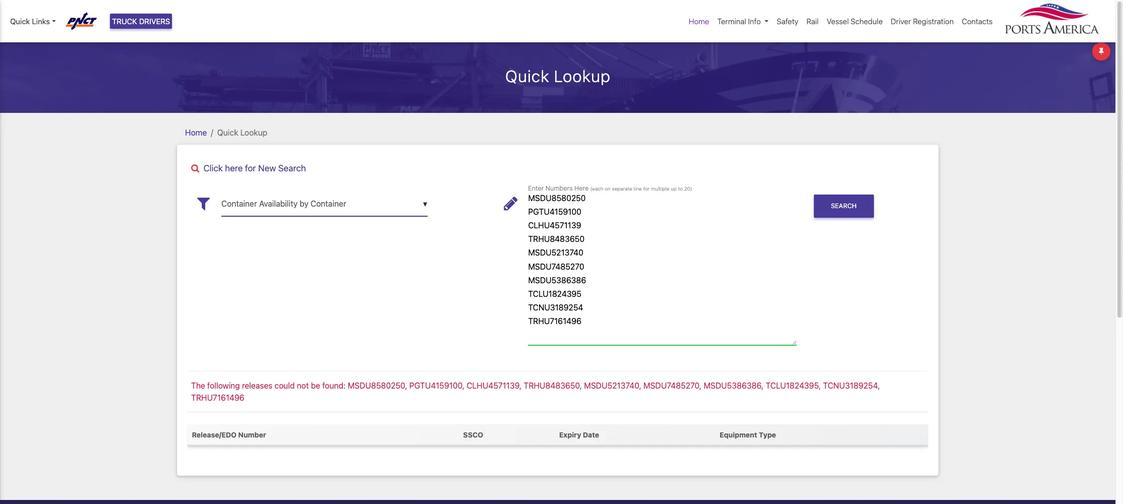 Task type: locate. For each thing, give the bounding box(es) containing it.
2 horizontal spatial quick
[[505, 66, 549, 86]]

driver registration
[[891, 17, 954, 26]]

lookup
[[554, 66, 611, 86], [240, 128, 267, 137]]

1 horizontal spatial home
[[689, 17, 709, 26]]

1 horizontal spatial search
[[831, 202, 857, 210]]

0 horizontal spatial home link
[[185, 128, 207, 137]]

2 vertical spatial quick
[[217, 128, 238, 137]]

vessel schedule link
[[823, 12, 887, 31]]

1 vertical spatial quick
[[505, 66, 549, 86]]

home link
[[685, 12, 714, 31], [185, 128, 207, 137]]

number
[[238, 431, 266, 439]]

1 vertical spatial search
[[831, 202, 857, 210]]

for
[[245, 163, 256, 173], [643, 186, 650, 191]]

▼
[[423, 201, 428, 208]]

home
[[689, 17, 709, 26], [185, 128, 207, 137]]

0 horizontal spatial quick lookup
[[217, 128, 267, 137]]

0 horizontal spatial search
[[278, 163, 306, 173]]

could
[[275, 381, 295, 391]]

1 vertical spatial for
[[643, 186, 650, 191]]

1 vertical spatial quick lookup
[[217, 128, 267, 137]]

safety
[[777, 17, 799, 26]]

0 vertical spatial quick
[[10, 17, 30, 26]]

links
[[32, 17, 50, 26]]

here
[[225, 163, 243, 173]]

1 horizontal spatial for
[[643, 186, 650, 191]]

for right here
[[245, 163, 256, 173]]

quick lookup
[[505, 66, 611, 86], [217, 128, 267, 137]]

1 vertical spatial lookup
[[240, 128, 267, 137]]

terminal info
[[718, 17, 761, 26]]

click here for new search
[[203, 163, 306, 173]]

None text field
[[221, 192, 428, 216]]

0 vertical spatial home link
[[685, 12, 714, 31]]

msdu5386386,
[[704, 381, 764, 391]]

equipment type
[[720, 431, 776, 439]]

1 vertical spatial home
[[185, 128, 207, 137]]

0 vertical spatial lookup
[[554, 66, 611, 86]]

1 vertical spatial home link
[[185, 128, 207, 137]]

equipment
[[720, 431, 757, 439]]

20)
[[684, 186, 692, 191]]

following
[[207, 381, 240, 391]]

type
[[759, 431, 776, 439]]

for inside enter numbers here (each on separate line for multiple up to 20)
[[643, 186, 650, 191]]

home left terminal
[[689, 17, 709, 26]]

quick links
[[10, 17, 50, 26]]

search
[[278, 163, 306, 173], [831, 202, 857, 210]]

0 horizontal spatial for
[[245, 163, 256, 173]]

quick
[[10, 17, 30, 26], [505, 66, 549, 86], [217, 128, 238, 137]]

truck
[[112, 17, 137, 26]]

clhu4571139,
[[467, 381, 522, 391]]

0 vertical spatial quick lookup
[[505, 66, 611, 86]]

tclu1824395,
[[766, 381, 821, 391]]

contacts
[[962, 17, 993, 26]]

the following releases could not be found: msdu8580250, pgtu4159100, clhu4571139, trhu8483650, msdu5213740, msdu7485270, msdu5386386, tclu1824395, tcnu3189254, trhu7161496
[[191, 381, 880, 403]]

0 horizontal spatial home
[[185, 128, 207, 137]]

(each
[[591, 186, 604, 191]]

msdu5213740,
[[584, 381, 642, 391]]

search inside button
[[831, 202, 857, 210]]

0 vertical spatial home
[[689, 17, 709, 26]]

0 vertical spatial search
[[278, 163, 306, 173]]

contacts link
[[958, 12, 997, 31]]

1 horizontal spatial lookup
[[554, 66, 611, 86]]

0 horizontal spatial lookup
[[240, 128, 267, 137]]

releases
[[242, 381, 273, 391]]

home link left terminal
[[685, 12, 714, 31]]

on
[[605, 186, 611, 191]]

for right line
[[643, 186, 650, 191]]

home up search image
[[185, 128, 207, 137]]

truck drivers link
[[110, 14, 172, 29]]

home link up search image
[[185, 128, 207, 137]]

1 horizontal spatial quick
[[217, 128, 238, 137]]

0 vertical spatial for
[[245, 163, 256, 173]]



Task type: describe. For each thing, give the bounding box(es) containing it.
info
[[748, 17, 761, 26]]

rail
[[807, 17, 819, 26]]

terminal
[[718, 17, 746, 26]]

registration
[[913, 17, 954, 26]]

to
[[678, 186, 683, 191]]

trhu8483650,
[[524, 381, 582, 391]]

release/edo number
[[192, 431, 266, 439]]

click
[[203, 163, 223, 173]]

driver registration link
[[887, 12, 958, 31]]

1 horizontal spatial quick lookup
[[505, 66, 611, 86]]

vessel schedule
[[827, 17, 883, 26]]

driver
[[891, 17, 911, 26]]

enter numbers here (each on separate line for multiple up to 20)
[[528, 184, 692, 192]]

search image
[[191, 164, 199, 173]]

multiple
[[651, 186, 670, 191]]

msdu7485270,
[[644, 381, 702, 391]]

MSDU8580250, PGTU4159100, CLHU4571139, TRHU8483650, MSDU5213740, MSDU7485270, MSDU5386386, TCLU1824395, TCNU3189254, TRHU7161496 text field
[[528, 192, 797, 345]]

up
[[671, 186, 677, 191]]

drivers
[[139, 17, 170, 26]]

here
[[575, 184, 589, 192]]

tcnu3189254,
[[823, 381, 880, 391]]

expiry
[[559, 431, 581, 439]]

schedule
[[851, 17, 883, 26]]

the
[[191, 381, 205, 391]]

line
[[634, 186, 642, 191]]

trhu7161496
[[191, 394, 244, 403]]

search button
[[814, 195, 874, 218]]

quick links link
[[10, 16, 56, 27]]

not
[[297, 381, 309, 391]]

be
[[311, 381, 320, 391]]

numbers
[[546, 184, 573, 192]]

truck drivers
[[112, 17, 170, 26]]

0 horizontal spatial quick
[[10, 17, 30, 26]]

rail link
[[803, 12, 823, 31]]

vessel
[[827, 17, 849, 26]]

enter
[[528, 184, 544, 192]]

expiry date
[[559, 431, 599, 439]]

ssco
[[463, 431, 483, 439]]

release/edo
[[192, 431, 237, 439]]

date
[[583, 431, 599, 439]]

found:
[[322, 381, 346, 391]]

terminal info link
[[714, 12, 773, 31]]

msdu8580250,
[[348, 381, 407, 391]]

click here for new search link
[[187, 163, 929, 173]]

new
[[258, 163, 276, 173]]

safety link
[[773, 12, 803, 31]]

pgtu4159100,
[[410, 381, 465, 391]]

1 horizontal spatial home link
[[685, 12, 714, 31]]

separate
[[612, 186, 633, 191]]



Task type: vqa. For each thing, say whether or not it's contained in the screenshot.
Search to the top
yes



